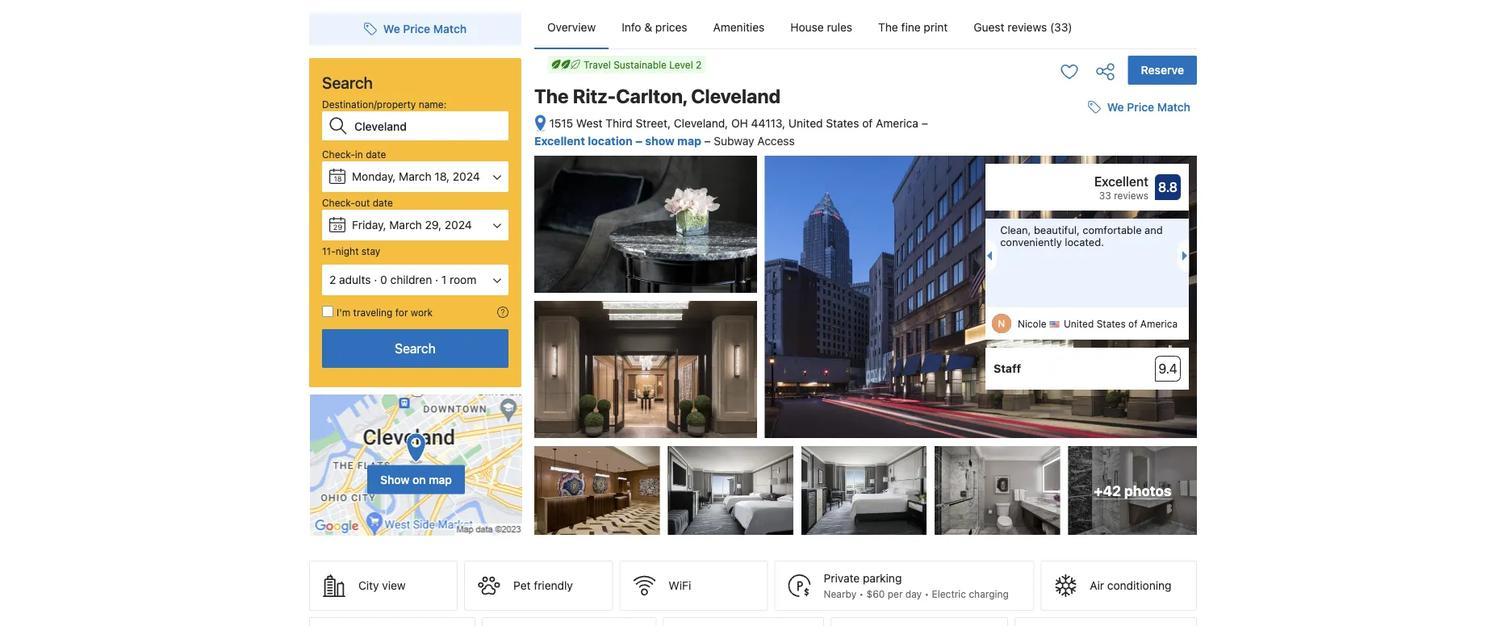 Task type: vqa. For each thing, say whether or not it's contained in the screenshot.
Scored 9.4 ELEMENT
yes



Task type: locate. For each thing, give the bounding box(es) containing it.
march left "18,"
[[399, 170, 432, 183]]

we price match
[[383, 22, 467, 36], [1108, 101, 1191, 114]]

reviews right 33 at the top right
[[1114, 190, 1149, 201]]

night
[[336, 245, 359, 257]]

for
[[395, 307, 408, 318]]

2024
[[453, 170, 480, 183], [445, 218, 472, 232]]

states right nicole
[[1097, 319, 1126, 330]]

excellent location – show map button
[[535, 134, 705, 148]]

1 horizontal spatial ·
[[435, 273, 439, 287]]

i'm traveling for work
[[337, 307, 433, 318]]

next image
[[1183, 251, 1193, 261]]

1515 west third street, cleveland, oh 44113, united states of america – excellent location – show map – subway access
[[535, 117, 928, 148]]

march left 29,
[[389, 218, 422, 232]]

check-out date
[[322, 197, 393, 208]]

(33)
[[1051, 21, 1073, 34]]

0 vertical spatial price
[[403, 22, 431, 36]]

reserve button
[[1129, 56, 1198, 85]]

amenities
[[713, 21, 765, 34]]

0 vertical spatial states
[[826, 117, 860, 130]]

1 horizontal spatial •
[[925, 589, 930, 600]]

excellent up 33 at the top right
[[1095, 174, 1149, 189]]

date for check-in date
[[366, 149, 386, 160]]

1 horizontal spatial map
[[678, 134, 702, 148]]

0 horizontal spatial united
[[789, 117, 823, 130]]

map inside search 'section'
[[429, 473, 452, 487]]

0 vertical spatial we price match
[[383, 22, 467, 36]]

friday,
[[352, 218, 386, 232]]

states
[[826, 117, 860, 130], [1097, 319, 1126, 330]]

the for the fine print
[[879, 21, 899, 34]]

check-in date
[[322, 149, 386, 160]]

of
[[863, 117, 873, 130], [1129, 319, 1138, 330]]

1 check- from the top
[[322, 149, 355, 160]]

we price match for the we price match dropdown button in the search 'section'
[[383, 22, 467, 36]]

1 horizontal spatial match
[[1158, 101, 1191, 114]]

0 vertical spatial the
[[879, 21, 899, 34]]

states right 44113, at top
[[826, 117, 860, 130]]

1 · from the left
[[374, 273, 377, 287]]

0 horizontal spatial price
[[403, 22, 431, 36]]

price for the we price match dropdown button in the search 'section'
[[403, 22, 431, 36]]

if you select this option, we'll show you popular business travel features like breakfast, wifi and free parking. image
[[497, 307, 509, 318]]

1 vertical spatial march
[[389, 218, 422, 232]]

1 vertical spatial 2
[[329, 273, 336, 287]]

pet friendly button
[[464, 561, 613, 611]]

1 vertical spatial excellent
[[1095, 174, 1149, 189]]

0 vertical spatial match
[[433, 22, 467, 36]]

electric
[[932, 589, 967, 600]]

1 vertical spatial check-
[[322, 197, 355, 208]]

0 vertical spatial we price match button
[[358, 15, 473, 44]]

2 • from the left
[[925, 589, 930, 600]]

united inside the 1515 west third street, cleveland, oh 44113, united states of america – excellent location – show map – subway access
[[789, 117, 823, 130]]

0 horizontal spatial –
[[636, 134, 643, 148]]

monday, march 18, 2024
[[352, 170, 480, 183]]

1 horizontal spatial price
[[1128, 101, 1155, 114]]

0 horizontal spatial ·
[[374, 273, 377, 287]]

29
[[333, 223, 343, 231]]

–
[[922, 117, 928, 130], [636, 134, 643, 148], [705, 134, 711, 148]]

+42
[[1094, 483, 1122, 499]]

rated excellent element
[[994, 172, 1149, 191]]

search section
[[303, 0, 528, 537]]

0 horizontal spatial •
[[860, 589, 864, 600]]

1 vertical spatial 2024
[[445, 218, 472, 232]]

0 horizontal spatial we
[[383, 22, 400, 36]]

· left 1
[[435, 273, 439, 287]]

1 horizontal spatial reviews
[[1114, 190, 1149, 201]]

price inside search 'section'
[[403, 22, 431, 36]]

0 vertical spatial map
[[678, 134, 702, 148]]

1 vertical spatial america
[[1141, 319, 1178, 330]]

0 horizontal spatial america
[[876, 117, 919, 130]]

conditioning
[[1108, 579, 1172, 593]]

scored 9.4 element
[[1156, 356, 1181, 382]]

day
[[906, 589, 922, 600]]

price up the name:
[[403, 22, 431, 36]]

excellent inside the 1515 west third street, cleveland, oh 44113, united states of america – excellent location – show map – subway access
[[535, 134, 585, 148]]

1 horizontal spatial we price match
[[1108, 101, 1191, 114]]

match up the name:
[[433, 22, 467, 36]]

1 horizontal spatial the
[[879, 21, 899, 34]]

the left fine
[[879, 21, 899, 34]]

price down reserve button on the right top
[[1128, 101, 1155, 114]]

we price match up the name:
[[383, 22, 467, 36]]

date right in in the top of the page
[[366, 149, 386, 160]]

sustainable
[[614, 59, 667, 70]]

amenities link
[[701, 6, 778, 48]]

11-
[[322, 245, 336, 257]]

0 vertical spatial reviews
[[1008, 21, 1048, 34]]

1 horizontal spatial of
[[1129, 319, 1138, 330]]

we inside search 'section'
[[383, 22, 400, 36]]

0 horizontal spatial search
[[322, 73, 373, 92]]

children
[[390, 273, 432, 287]]

show
[[645, 134, 675, 148]]

1515
[[549, 117, 573, 130]]

prices
[[656, 21, 688, 34]]

0 horizontal spatial we price match
[[383, 22, 467, 36]]

we price match down reserve button on the right top
[[1108, 101, 1191, 114]]

+42 photos
[[1094, 483, 1172, 499]]

0 vertical spatial excellent
[[535, 134, 585, 148]]

1 vertical spatial united
[[1064, 319, 1094, 330]]

1 vertical spatial we price match
[[1108, 101, 1191, 114]]

united up access at the right of the page
[[789, 117, 823, 130]]

0 vertical spatial of
[[863, 117, 873, 130]]

Where are you going? field
[[348, 111, 509, 141]]

guest reviews (33)
[[974, 21, 1073, 34]]

match for the bottom the we price match dropdown button
[[1158, 101, 1191, 114]]

check-
[[322, 149, 355, 160], [322, 197, 355, 208]]

the
[[879, 21, 899, 34], [535, 85, 569, 107]]

previous image
[[983, 251, 992, 261]]

we price match for the bottom the we price match dropdown button
[[1108, 101, 1191, 114]]

march for friday,
[[389, 218, 422, 232]]

0 vertical spatial we
[[383, 22, 400, 36]]

1 horizontal spatial we
[[1108, 101, 1125, 114]]

cleveland,
[[674, 117, 729, 130]]

carlton,
[[616, 85, 687, 107]]

1 • from the left
[[860, 589, 864, 600]]

0 vertical spatial united
[[789, 117, 823, 130]]

0 vertical spatial 2024
[[453, 170, 480, 183]]

search up destination/property on the top left of the page
[[322, 73, 373, 92]]

• right day
[[925, 589, 930, 600]]

match down reserve button on the right top
[[1158, 101, 1191, 114]]

•
[[860, 589, 864, 600], [925, 589, 930, 600]]

price for the bottom the we price match dropdown button
[[1128, 101, 1155, 114]]

match inside search 'section'
[[433, 22, 467, 36]]

search
[[322, 73, 373, 92], [395, 341, 436, 357]]

we price match button
[[358, 15, 473, 44], [1082, 93, 1198, 122]]

2024 right "18,"
[[453, 170, 480, 183]]

0 vertical spatial date
[[366, 149, 386, 160]]

we
[[383, 22, 400, 36], [1108, 101, 1125, 114]]

1 vertical spatial states
[[1097, 319, 1126, 330]]

guest reviews (33) link
[[961, 6, 1086, 48]]

the fine print link
[[866, 6, 961, 48]]

0 vertical spatial america
[[876, 117, 919, 130]]

search down work at the left
[[395, 341, 436, 357]]

· left 0
[[374, 273, 377, 287]]

check- for out
[[322, 197, 355, 208]]

1 horizontal spatial –
[[705, 134, 711, 148]]

1 vertical spatial price
[[1128, 101, 1155, 114]]

the ritz-carlton, cleveland
[[535, 85, 781, 107]]

$60
[[867, 589, 885, 600]]

0 horizontal spatial of
[[863, 117, 873, 130]]

ritz-
[[573, 85, 616, 107]]

0 horizontal spatial the
[[535, 85, 569, 107]]

we price match inside search 'section'
[[383, 22, 467, 36]]

parking
[[863, 572, 902, 586]]

date right out
[[373, 197, 393, 208]]

per
[[888, 589, 903, 600]]

2 check- from the top
[[322, 197, 355, 208]]

we price match button down reserve button on the right top
[[1082, 93, 1198, 122]]

1 horizontal spatial search
[[395, 341, 436, 357]]

0 vertical spatial march
[[399, 170, 432, 183]]

reviews left (33)
[[1008, 21, 1048, 34]]

cleveland
[[691, 85, 781, 107]]

rules
[[827, 21, 853, 34]]

0 horizontal spatial states
[[826, 117, 860, 130]]

2024 right 29,
[[445, 218, 472, 232]]

map down cleveland,
[[678, 134, 702, 148]]

excellent 33 reviews
[[1095, 174, 1149, 201]]

1 vertical spatial reviews
[[1114, 190, 1149, 201]]

excellent
[[535, 134, 585, 148], [1095, 174, 1149, 189]]

reviews
[[1008, 21, 1048, 34], [1114, 190, 1149, 201]]

1 vertical spatial date
[[373, 197, 393, 208]]

city view
[[359, 579, 406, 593]]

map right on
[[429, 473, 452, 487]]

0 vertical spatial check-
[[322, 149, 355, 160]]

private
[[824, 572, 860, 586]]

1 horizontal spatial we price match button
[[1082, 93, 1198, 122]]

subway
[[714, 134, 755, 148]]

0 horizontal spatial match
[[433, 22, 467, 36]]

we up 'destination/property name:'
[[383, 22, 400, 36]]

we up excellent 33 reviews
[[1108, 101, 1125, 114]]

1 horizontal spatial united
[[1064, 319, 1094, 330]]

match
[[433, 22, 467, 36], [1158, 101, 1191, 114]]

check- down 18 on the left
[[322, 197, 355, 208]]

0 horizontal spatial excellent
[[535, 134, 585, 148]]

1 vertical spatial match
[[1158, 101, 1191, 114]]

united right nicole
[[1064, 319, 1094, 330]]

show on map
[[380, 473, 452, 487]]

city
[[359, 579, 379, 593]]

0 horizontal spatial we price match button
[[358, 15, 473, 44]]

&
[[645, 21, 653, 34]]

date
[[366, 149, 386, 160], [373, 197, 393, 208]]

1 vertical spatial map
[[429, 473, 452, 487]]

air conditioning button
[[1041, 561, 1198, 611]]

on
[[413, 473, 426, 487]]

nicole
[[1018, 319, 1047, 330]]

i'm
[[337, 307, 351, 318]]

2 right level
[[696, 59, 702, 70]]

1 vertical spatial the
[[535, 85, 569, 107]]

1 vertical spatial of
[[1129, 319, 1138, 330]]

0 vertical spatial 2
[[696, 59, 702, 70]]

0 horizontal spatial 2
[[329, 273, 336, 287]]

excellent down 1515
[[535, 134, 585, 148]]

44113,
[[752, 117, 786, 130]]

united states of america
[[1064, 319, 1178, 330]]

date for check-out date
[[373, 197, 393, 208]]

reviews inside excellent 33 reviews
[[1114, 190, 1149, 201]]

america
[[876, 117, 919, 130], [1141, 319, 1178, 330]]

0 horizontal spatial map
[[429, 473, 452, 487]]

street,
[[636, 117, 671, 130]]

0 vertical spatial search
[[322, 73, 373, 92]]

• left $60
[[860, 589, 864, 600]]

travel sustainable level 2
[[584, 59, 702, 70]]

2 inside button
[[329, 273, 336, 287]]

the up 1515
[[535, 85, 569, 107]]

1 vertical spatial search
[[395, 341, 436, 357]]

2 left adults
[[329, 273, 336, 287]]

1 vertical spatial we
[[1108, 101, 1125, 114]]

check- up 18 on the left
[[322, 149, 355, 160]]

1 horizontal spatial excellent
[[1095, 174, 1149, 189]]

we price match button up the name:
[[358, 15, 473, 44]]



Task type: describe. For each thing, give the bounding box(es) containing it.
and
[[1145, 224, 1163, 236]]

reserve
[[1142, 63, 1185, 77]]

2 horizontal spatial –
[[922, 117, 928, 130]]

stay
[[362, 245, 381, 257]]

view
[[382, 579, 406, 593]]

level
[[670, 59, 693, 70]]

wifi button
[[620, 561, 768, 611]]

march for monday,
[[399, 170, 432, 183]]

america inside the 1515 west third street, cleveland, oh 44113, united states of america – excellent location – show map – subway access
[[876, 117, 919, 130]]

overview link
[[535, 6, 609, 48]]

states inside the 1515 west third street, cleveland, oh 44113, united states of america – excellent location – show map – subway access
[[826, 117, 860, 130]]

comfortable
[[1083, 224, 1142, 236]]

of inside the 1515 west third street, cleveland, oh 44113, united states of america – excellent location – show map – subway access
[[863, 117, 873, 130]]

we price match button inside search 'section'
[[358, 15, 473, 44]]

photos
[[1125, 483, 1172, 499]]

travel
[[584, 59, 611, 70]]

location
[[588, 134, 633, 148]]

out
[[355, 197, 370, 208]]

nearby
[[824, 589, 857, 600]]

house rules
[[791, 21, 853, 34]]

traveling
[[353, 307, 393, 318]]

0 horizontal spatial reviews
[[1008, 21, 1048, 34]]

friday, march 29, 2024
[[352, 218, 472, 232]]

search inside button
[[395, 341, 436, 357]]

1 vertical spatial we price match button
[[1082, 93, 1198, 122]]

wifi
[[669, 579, 691, 593]]

2024 for friday, march 29, 2024
[[445, 218, 472, 232]]

conveniently
[[1001, 236, 1062, 248]]

beautiful,
[[1034, 224, 1080, 236]]

in
[[355, 149, 363, 160]]

the fine print
[[879, 21, 948, 34]]

18
[[334, 174, 342, 183]]

clean, beautiful, comfortable and conveniently located.
[[1001, 224, 1163, 248]]

2 · from the left
[[435, 273, 439, 287]]

2024 for monday, march 18, 2024
[[453, 170, 480, 183]]

overview
[[547, 21, 596, 34]]

charging
[[969, 589, 1009, 600]]

11-night stay
[[322, 245, 381, 257]]

city view button
[[309, 561, 458, 611]]

scored 8.8 element
[[1156, 175, 1181, 200]]

house rules link
[[778, 6, 866, 48]]

1
[[442, 273, 447, 287]]

if you select this option, we'll show you popular business travel features like breakfast, wifi and free parking. image
[[497, 307, 509, 318]]

print
[[924, 21, 948, 34]]

8.8
[[1159, 180, 1178, 195]]

air conditioning
[[1090, 579, 1172, 593]]

1 horizontal spatial states
[[1097, 319, 1126, 330]]

1 horizontal spatial america
[[1141, 319, 1178, 330]]

click to open map view image
[[535, 114, 547, 133]]

adults
[[339, 273, 371, 287]]

room
[[450, 273, 477, 287]]

we for the we price match dropdown button in the search 'section'
[[383, 22, 400, 36]]

show
[[380, 473, 410, 487]]

map inside the 1515 west third street, cleveland, oh 44113, united states of america – excellent location – show map – subway access
[[678, 134, 702, 148]]

info & prices
[[622, 21, 688, 34]]

clean,
[[1001, 224, 1031, 236]]

18,
[[435, 170, 450, 183]]

29,
[[425, 218, 442, 232]]

located.
[[1065, 236, 1105, 248]]

info & prices link
[[609, 6, 701, 48]]

we for the bottom the we price match dropdown button
[[1108, 101, 1125, 114]]

third
[[606, 117, 633, 130]]

air
[[1090, 579, 1105, 593]]

staff
[[994, 362, 1022, 376]]

33
[[1100, 190, 1112, 201]]

house
[[791, 21, 824, 34]]

access
[[758, 134, 795, 148]]

search button
[[322, 329, 509, 368]]

private parking nearby • $60 per day • electric charging
[[824, 572, 1009, 600]]

destination/property
[[322, 99, 416, 110]]

2 adults · 0 children · 1 room button
[[322, 265, 509, 296]]

name:
[[419, 99, 447, 110]]

oh
[[732, 117, 748, 130]]

pet
[[514, 579, 531, 593]]

work
[[411, 307, 433, 318]]

monday,
[[352, 170, 396, 183]]

info
[[622, 21, 642, 34]]

+42 photos link
[[1069, 447, 1198, 535]]

check- for in
[[322, 149, 355, 160]]

friendly
[[534, 579, 573, 593]]

the for the ritz-carlton, cleveland
[[535, 85, 569, 107]]

1 horizontal spatial 2
[[696, 59, 702, 70]]

guest
[[974, 21, 1005, 34]]

pet friendly
[[514, 579, 573, 593]]

match for the we price match dropdown button in the search 'section'
[[433, 22, 467, 36]]



